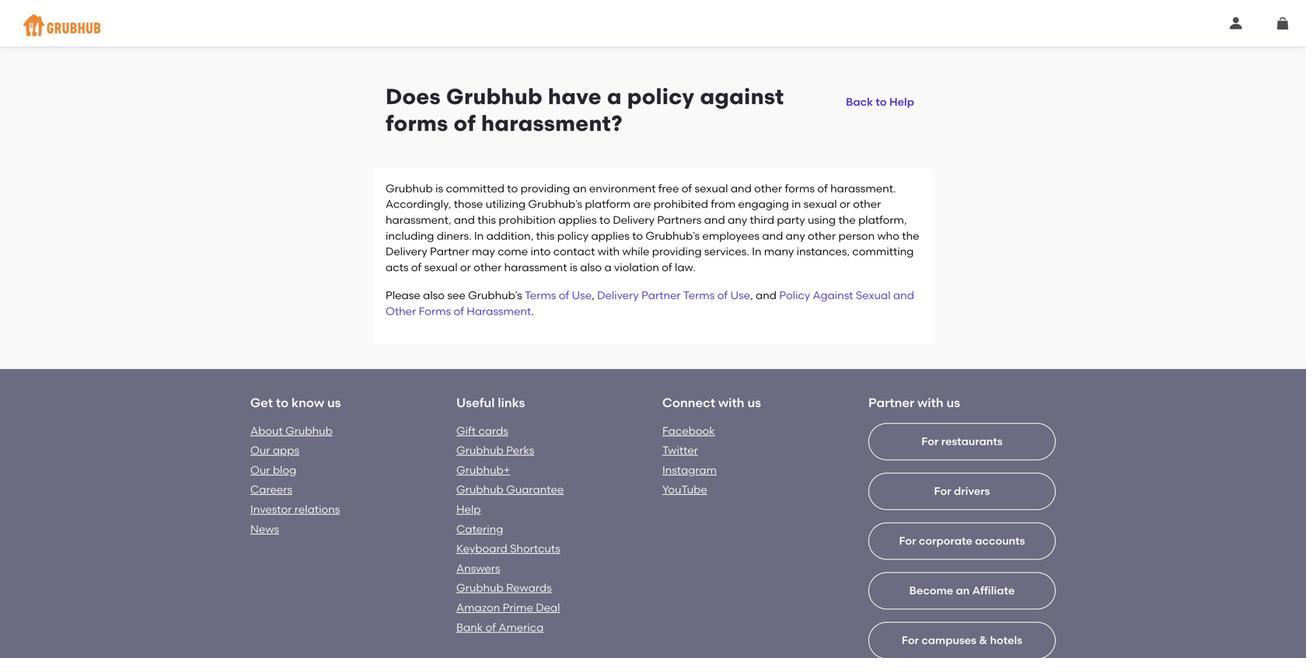 Task type: locate. For each thing, give the bounding box(es) containing it.
0 vertical spatial partner
[[430, 245, 469, 258]]

2 use from the left
[[731, 289, 750, 302]]

, left "policy"
[[750, 289, 753, 302]]

news link
[[250, 523, 279, 536]]

2 horizontal spatial sexual
[[804, 198, 837, 211]]

1 horizontal spatial ,
[[750, 289, 753, 302]]

please also see grubhub's terms of use , delivery partner terms of use , and
[[386, 289, 779, 302]]

bank
[[456, 621, 483, 634]]

us right connect
[[748, 395, 761, 410]]

.
[[531, 305, 534, 318]]

use down services.
[[731, 289, 750, 302]]

grubhub's up prohibition
[[528, 198, 582, 211]]

with up for restaurants
[[918, 395, 944, 410]]

0 horizontal spatial policy
[[557, 229, 589, 242]]

1 horizontal spatial use
[[731, 289, 750, 302]]

any down party
[[786, 229, 805, 242]]

0 horizontal spatial in
[[474, 229, 484, 242]]

also up forms
[[423, 289, 445, 302]]

answers
[[456, 562, 500, 575]]

partner with us
[[869, 395, 960, 410]]

sexual
[[695, 182, 728, 195], [804, 198, 837, 211], [424, 261, 458, 274]]

2 horizontal spatial partner
[[869, 395, 915, 410]]

addition,
[[486, 229, 534, 242]]

2 our from the top
[[250, 464, 270, 477]]

0 vertical spatial any
[[728, 213, 747, 227]]

0 vertical spatial grubhub's
[[528, 198, 582, 211]]

grubhub up harassment?
[[446, 84, 543, 110]]

grubhub
[[446, 84, 543, 110], [386, 182, 433, 195], [285, 424, 333, 438], [456, 444, 504, 457], [456, 483, 504, 497], [456, 582, 504, 595]]

2 vertical spatial partner
[[869, 395, 915, 410]]

0 horizontal spatial is
[[436, 182, 443, 195]]

of down see
[[454, 305, 464, 318]]

of up committed
[[454, 111, 476, 137]]

help up catering link
[[456, 503, 481, 516]]

a left violation
[[605, 261, 612, 274]]

harassment
[[467, 305, 531, 318]]

0 vertical spatial or
[[840, 198, 851, 211]]

does grubhub have a policy against forms of harassment?
[[386, 84, 784, 137]]

1 small image from the left
[[1230, 17, 1243, 30]]

0 vertical spatial help
[[890, 95, 914, 108]]

forms
[[386, 111, 448, 137], [785, 182, 815, 195]]

the
[[839, 213, 856, 227], [902, 229, 920, 242]]

cards
[[479, 424, 508, 438]]

delivery down including
[[386, 245, 427, 258]]

2 horizontal spatial with
[[918, 395, 944, 410]]

other up engaging
[[754, 182, 782, 195]]

1 horizontal spatial help
[[890, 95, 914, 108]]

0 vertical spatial in
[[474, 229, 484, 242]]

for inside for campuses & hotels link
[[902, 634, 919, 648]]

2 us from the left
[[748, 395, 761, 410]]

delivery down violation
[[597, 289, 639, 302]]

providing up the law.
[[652, 245, 702, 258]]

for for for restaurants
[[922, 435, 939, 448]]

1 horizontal spatial or
[[840, 198, 851, 211]]

an left affiliate
[[956, 585, 970, 598]]

environment
[[589, 182, 656, 195]]

and inside policy against sexual and other forms of harassment
[[893, 289, 914, 302]]

grubhub perks link
[[456, 444, 534, 457]]

to right back
[[876, 95, 887, 108]]

this down those
[[478, 213, 496, 227]]

providing up prohibition
[[521, 182, 570, 195]]

small image
[[1230, 17, 1243, 30], [1277, 17, 1289, 30]]

this up into
[[536, 229, 555, 242]]

0 horizontal spatial any
[[728, 213, 747, 227]]

1 vertical spatial delivery
[[386, 245, 427, 258]]

for inside the for corporate accounts link
[[899, 535, 916, 548]]

0 vertical spatial the
[[839, 213, 856, 227]]

gift cards link
[[456, 424, 508, 438]]

of inside gift cards grubhub perks grubhub+ grubhub guarantee help catering keyboard shortcuts answers grubhub rewards amazon prime deal bank of america
[[486, 621, 496, 634]]

and down from
[[704, 213, 725, 227]]

1 horizontal spatial policy
[[627, 84, 695, 110]]

1 horizontal spatial forms
[[785, 182, 815, 195]]

1 vertical spatial providing
[[652, 245, 702, 258]]

grubhub down "answers" link
[[456, 582, 504, 595]]

in up may
[[474, 229, 484, 242]]

for left restaurants
[[922, 435, 939, 448]]

the up person
[[839, 213, 856, 227]]

1 horizontal spatial sexual
[[695, 182, 728, 195]]

platform
[[585, 198, 631, 211]]

to right get
[[276, 395, 289, 410]]

1 horizontal spatial small image
[[1277, 17, 1289, 30]]

for left corporate at the right bottom of page
[[899, 535, 916, 548]]

grubhub down 'gift cards' link
[[456, 444, 504, 457]]

2 , from the left
[[750, 289, 753, 302]]

any up employees
[[728, 213, 747, 227]]

0 horizontal spatial use
[[572, 289, 592, 302]]

1 horizontal spatial terms
[[683, 289, 715, 302]]

delivery partner terms of use link
[[597, 289, 750, 302]]

0 vertical spatial our
[[250, 444, 270, 457]]

0 horizontal spatial an
[[573, 182, 587, 195]]

grubhub logo image
[[23, 10, 101, 41]]

2 horizontal spatial us
[[947, 395, 960, 410]]

or down the harassment.
[[840, 198, 851, 211]]

0 horizontal spatial ,
[[592, 289, 595, 302]]

is down contact
[[570, 261, 578, 274]]

1 horizontal spatial is
[[570, 261, 578, 274]]

free
[[659, 182, 679, 195]]

connect with us
[[663, 395, 761, 410]]

1 horizontal spatial us
[[748, 395, 761, 410]]

0 horizontal spatial this
[[478, 213, 496, 227]]

use down contact
[[572, 289, 592, 302]]

for
[[922, 435, 939, 448], [934, 485, 952, 498], [899, 535, 916, 548], [902, 634, 919, 648]]

of right bank
[[486, 621, 496, 634]]

with
[[598, 245, 620, 258], [719, 395, 745, 410], [918, 395, 944, 410]]

for inside for drivers link
[[934, 485, 952, 498]]

0 vertical spatial also
[[580, 261, 602, 274]]

harassment,
[[386, 213, 451, 227]]

1 vertical spatial partner
[[642, 289, 681, 302]]

2 vertical spatial delivery
[[597, 289, 639, 302]]

1 , from the left
[[592, 289, 595, 302]]

forms up in
[[785, 182, 815, 195]]

0 vertical spatial policy
[[627, 84, 695, 110]]

committed
[[446, 182, 505, 195]]

for left drivers
[[934, 485, 952, 498]]

1 vertical spatial policy
[[557, 229, 589, 242]]

0 vertical spatial forms
[[386, 111, 448, 137]]

grubhub down know
[[285, 424, 333, 438]]

come
[[498, 245, 528, 258]]

sexual up 'using'
[[804, 198, 837, 211]]

us for connect with us
[[748, 395, 761, 410]]

0 horizontal spatial sexual
[[424, 261, 458, 274]]

0 horizontal spatial forms
[[386, 111, 448, 137]]

catering
[[456, 523, 503, 536]]

the right the who
[[902, 229, 920, 242]]

for left campuses at the right bottom of the page
[[902, 634, 919, 648]]

guarantee
[[506, 483, 564, 497]]

terms down the law.
[[683, 289, 715, 302]]

forms
[[419, 305, 451, 318]]

america
[[499, 621, 544, 634]]

us up for restaurants
[[947, 395, 960, 410]]

1 vertical spatial the
[[902, 229, 920, 242]]

shortcuts
[[510, 542, 561, 556]]

1 vertical spatial forms
[[785, 182, 815, 195]]

also
[[580, 261, 602, 274], [423, 289, 445, 302]]

1 horizontal spatial with
[[719, 395, 745, 410]]

use
[[572, 289, 592, 302], [731, 289, 750, 302]]

1 vertical spatial in
[[752, 245, 762, 258]]

1 horizontal spatial also
[[580, 261, 602, 274]]

have
[[548, 84, 602, 110]]

applies up 'while'
[[591, 229, 630, 242]]

for campuses & hotels link
[[869, 622, 1056, 659]]

1 use from the left
[[572, 289, 592, 302]]

2 terms from the left
[[683, 289, 715, 302]]

for drivers
[[934, 485, 990, 498]]

0 horizontal spatial or
[[460, 261, 471, 274]]

and
[[731, 182, 752, 195], [454, 213, 475, 227], [704, 213, 725, 227], [762, 229, 783, 242], [756, 289, 777, 302], [893, 289, 914, 302]]

0 horizontal spatial partner
[[430, 245, 469, 258]]

with inside grubhub is committed to providing an environment free of sexual and other forms of harassment. accordingly, those utilizing grubhub's platform are prohibited from engaging in sexual or other harassment, and this prohibition applies to delivery partners and any third party using the platform, including diners. in addition, this policy applies to grubhub's employees and any other person who the delivery partner may come into contact with while providing services. in many instances, committing acts of sexual or other harassment is also a violation of law.
[[598, 245, 620, 258]]

1 horizontal spatial the
[[902, 229, 920, 242]]

while
[[623, 245, 650, 258]]

corporate
[[919, 535, 973, 548]]

0 horizontal spatial with
[[598, 245, 620, 258]]

of down services.
[[718, 289, 728, 302]]

2 vertical spatial sexual
[[424, 261, 458, 274]]

and down those
[[454, 213, 475, 227]]

1 vertical spatial our
[[250, 464, 270, 477]]

our down about at the left bottom of the page
[[250, 444, 270, 457]]

1 vertical spatial a
[[605, 261, 612, 274]]

2 vertical spatial grubhub's
[[468, 289, 522, 302]]

grubhub's
[[528, 198, 582, 211], [646, 229, 700, 242], [468, 289, 522, 302]]

forms down does
[[386, 111, 448, 137]]

an
[[573, 182, 587, 195], [956, 585, 970, 598]]

using
[[808, 213, 836, 227]]

and up from
[[731, 182, 752, 195]]

0 horizontal spatial also
[[423, 289, 445, 302]]

0 vertical spatial this
[[478, 213, 496, 227]]

get to know us
[[250, 395, 341, 410]]

facebook link
[[663, 424, 715, 438]]

committing
[[853, 245, 914, 258]]

know
[[292, 395, 324, 410]]

a right have
[[607, 84, 622, 110]]

drivers
[[954, 485, 990, 498]]

in
[[792, 198, 801, 211]]

&
[[979, 634, 988, 648]]

grubhub's up harassment
[[468, 289, 522, 302]]

1 terms from the left
[[525, 289, 556, 302]]

1 vertical spatial applies
[[591, 229, 630, 242]]

deal
[[536, 602, 560, 615]]

or
[[840, 198, 851, 211], [460, 261, 471, 274]]

violation
[[614, 261, 659, 274]]

facebook
[[663, 424, 715, 438]]

1 horizontal spatial an
[[956, 585, 970, 598]]

forms inside grubhub is committed to providing an environment free of sexual and other forms of harassment. accordingly, those utilizing grubhub's platform are prohibited from engaging in sexual or other harassment, and this prohibition applies to delivery partners and any third party using the platform, including diners. in addition, this policy applies to grubhub's employees and any other person who the delivery partner may come into contact with while providing services. in many instances, committing acts of sexual or other harassment is also a violation of law.
[[785, 182, 815, 195]]

party
[[777, 213, 805, 227]]

platform,
[[859, 213, 907, 227]]

1 horizontal spatial any
[[786, 229, 805, 242]]

with for partner
[[918, 395, 944, 410]]

in left many
[[752, 245, 762, 258]]

of up 'using'
[[818, 182, 828, 195]]

grubhub's down partners on the right of page
[[646, 229, 700, 242]]

0 vertical spatial sexual
[[695, 182, 728, 195]]

policy inside grubhub is committed to providing an environment free of sexual and other forms of harassment. accordingly, those utilizing grubhub's platform are prohibited from engaging in sexual or other harassment, and this prohibition applies to delivery partners and any third party using the platform, including diners. in addition, this policy applies to grubhub's employees and any other person who the delivery partner may come into contact with while providing services. in many instances, committing acts of sexual or other harassment is also a violation of law.
[[557, 229, 589, 242]]

instagram
[[663, 464, 717, 477]]

become an affiliate link
[[869, 573, 1056, 659]]

and right sexual
[[893, 289, 914, 302]]

grubhub up the accordingly,
[[386, 182, 433, 195]]

terms up .
[[525, 289, 556, 302]]

2 horizontal spatial grubhub's
[[646, 229, 700, 242]]

is up the accordingly,
[[436, 182, 443, 195]]

harassment
[[504, 261, 567, 274]]

3 us from the left
[[947, 395, 960, 410]]

0 vertical spatial an
[[573, 182, 587, 195]]

other down the harassment.
[[853, 198, 881, 211]]

, down contact
[[592, 289, 595, 302]]

gift
[[456, 424, 476, 438]]

0 vertical spatial is
[[436, 182, 443, 195]]

back to help link
[[840, 83, 921, 111]]

1 horizontal spatial this
[[536, 229, 555, 242]]

with left 'while'
[[598, 245, 620, 258]]

0 horizontal spatial terms
[[525, 289, 556, 302]]

other down may
[[474, 261, 502, 274]]

also inside grubhub is committed to providing an environment free of sexual and other forms of harassment. accordingly, those utilizing grubhub's platform are prohibited from engaging in sexual or other harassment, and this prohibition applies to delivery partners and any third party using the platform, including diners. in addition, this policy applies to grubhub's employees and any other person who the delivery partner may come into contact with while providing services. in many instances, committing acts of sexual or other harassment is also a violation of law.
[[580, 261, 602, 274]]

us right know
[[327, 395, 341, 410]]

many
[[764, 245, 794, 258]]

with right connect
[[719, 395, 745, 410]]

of down harassment
[[559, 289, 569, 302]]

0 horizontal spatial grubhub's
[[468, 289, 522, 302]]

in
[[474, 229, 484, 242], [752, 245, 762, 258]]

sexual up see
[[424, 261, 458, 274]]

1 vertical spatial help
[[456, 503, 481, 516]]

0 horizontal spatial us
[[327, 395, 341, 410]]

see
[[447, 289, 466, 302]]

help
[[890, 95, 914, 108], [456, 503, 481, 516]]

1 horizontal spatial providing
[[652, 245, 702, 258]]

back to help
[[846, 95, 914, 108]]

0 horizontal spatial help
[[456, 503, 481, 516]]

or up see
[[460, 261, 471, 274]]

for inside for restaurants 'link'
[[922, 435, 939, 448]]

this
[[478, 213, 496, 227], [536, 229, 555, 242]]

also down contact
[[580, 261, 602, 274]]

an up platform
[[573, 182, 587, 195]]

grubhub inside does grubhub have a policy against forms of harassment?
[[446, 84, 543, 110]]

1 vertical spatial or
[[460, 261, 471, 274]]

delivery down are
[[613, 213, 655, 227]]

including
[[386, 229, 434, 242]]

sexual up from
[[695, 182, 728, 195]]

1 vertical spatial an
[[956, 585, 970, 598]]

our                                     blog link
[[250, 464, 296, 477]]

0 vertical spatial providing
[[521, 182, 570, 195]]

0 horizontal spatial small image
[[1230, 17, 1243, 30]]

0 vertical spatial a
[[607, 84, 622, 110]]

providing
[[521, 182, 570, 195], [652, 245, 702, 258]]

other
[[386, 305, 416, 318]]

our up careers link
[[250, 464, 270, 477]]

applies up contact
[[559, 213, 597, 227]]

help right back
[[890, 95, 914, 108]]



Task type: describe. For each thing, give the bounding box(es) containing it.
1 vertical spatial is
[[570, 261, 578, 274]]

useful
[[456, 395, 495, 410]]

keyboard shortcuts link
[[456, 542, 561, 556]]

investor
[[250, 503, 292, 516]]

1 horizontal spatial partner
[[642, 289, 681, 302]]

accounts
[[975, 535, 1025, 548]]

for for for campuses & hotels
[[902, 634, 919, 648]]

1 horizontal spatial grubhub's
[[528, 198, 582, 211]]

for corporate accounts link
[[869, 523, 1056, 659]]

about grubhub link
[[250, 424, 333, 438]]

grubhub is committed to providing an environment free of sexual and other forms of harassment. accordingly, those utilizing grubhub's platform are prohibited from engaging in sexual or other harassment, and this prohibition applies to delivery partners and any third party using the platform, including diners. in addition, this policy applies to grubhub's employees and any other person who the delivery partner may come into contact with while providing services. in many instances, committing acts of sexual or other harassment is also a violation of law.
[[386, 182, 920, 274]]

about
[[250, 424, 283, 438]]

0 horizontal spatial providing
[[521, 182, 570, 195]]

for for for corporate accounts
[[899, 535, 916, 548]]

links
[[498, 395, 525, 410]]

grubhub rewards link
[[456, 582, 552, 595]]

blog
[[273, 464, 296, 477]]

partners
[[657, 213, 702, 227]]

for drivers link
[[869, 473, 1056, 658]]

acts
[[386, 261, 409, 274]]

gift cards grubhub perks grubhub+ grubhub guarantee help catering keyboard shortcuts answers grubhub rewards amazon prime deal bank of america
[[456, 424, 564, 634]]

1 our from the top
[[250, 444, 270, 457]]

careers
[[250, 483, 292, 497]]

harassment.
[[831, 182, 896, 195]]

0 vertical spatial applies
[[559, 213, 597, 227]]

grubhub down grubhub+
[[456, 483, 504, 497]]

employees
[[703, 229, 760, 242]]

investor                                     relations link
[[250, 503, 340, 516]]

for for for drivers
[[934, 485, 952, 498]]

person
[[839, 229, 875, 242]]

of inside policy against sexual and other forms of harassment
[[454, 305, 464, 318]]

become
[[910, 585, 953, 598]]

to up 'while'
[[632, 229, 643, 242]]

perks
[[506, 444, 534, 457]]

grubhub inside grubhub is committed to providing an environment free of sexual and other forms of harassment. accordingly, those utilizing grubhub's platform are prohibited from engaging in sexual or other harassment, and this prohibition applies to delivery partners and any third party using the platform, including diners. in addition, this policy applies to grubhub's employees and any other person who the delivery partner may come into contact with while providing services. in many instances, committing acts of sexual or other harassment is also a violation of law.
[[386, 182, 433, 195]]

of left the law.
[[662, 261, 672, 274]]

policy
[[779, 289, 810, 302]]

for restaurants
[[922, 435, 1003, 448]]

youtube
[[663, 483, 707, 497]]

utilizing
[[486, 198, 526, 211]]

forms inside does grubhub have a policy against forms of harassment?
[[386, 111, 448, 137]]

of inside does grubhub have a policy against forms of harassment?
[[454, 111, 476, 137]]

from
[[711, 198, 736, 211]]

1 vertical spatial sexual
[[804, 198, 837, 211]]

who
[[878, 229, 900, 242]]

partner inside grubhub is committed to providing an environment free of sexual and other forms of harassment. accordingly, those utilizing grubhub's platform are prohibited from engaging in sexual or other harassment, and this prohibition applies to delivery partners and any third party using the platform, including diners. in addition, this policy applies to grubhub's employees and any other person who the delivery partner may come into contact with while providing services. in many instances, committing acts of sexual or other harassment is also a violation of law.
[[430, 245, 469, 258]]

youtube link
[[663, 483, 707, 497]]

policy against sexual and other forms of harassment
[[386, 289, 914, 318]]

0 horizontal spatial the
[[839, 213, 856, 227]]

bank of america link
[[456, 621, 544, 634]]

1 horizontal spatial in
[[752, 245, 762, 258]]

1 vertical spatial also
[[423, 289, 445, 302]]

of up the prohibited
[[682, 182, 692, 195]]

our apps link
[[250, 444, 299, 457]]

help inside gift cards grubhub perks grubhub+ grubhub guarantee help catering keyboard shortcuts answers grubhub rewards amazon prime deal bank of america
[[456, 503, 481, 516]]

0 vertical spatial delivery
[[613, 213, 655, 227]]

services.
[[704, 245, 750, 258]]

1 vertical spatial this
[[536, 229, 555, 242]]

back
[[846, 95, 873, 108]]

rewards
[[506, 582, 552, 595]]

harassment?
[[481, 111, 623, 137]]

become an affiliate
[[910, 585, 1015, 598]]

of right acts at the top left of page
[[411, 261, 422, 274]]

a inside does grubhub have a policy against forms of harassment?
[[607, 84, 622, 110]]

terms of use link
[[525, 289, 592, 302]]

twitter link
[[663, 444, 698, 457]]

into
[[531, 245, 551, 258]]

1 vertical spatial any
[[786, 229, 805, 242]]

1 vertical spatial grubhub's
[[646, 229, 700, 242]]

catering link
[[456, 523, 503, 536]]

affiliate
[[972, 585, 1015, 598]]

to down platform
[[600, 213, 610, 227]]

grubhub+ link
[[456, 464, 510, 477]]

a inside grubhub is committed to providing an environment free of sexual and other forms of harassment. accordingly, those utilizing grubhub's platform are prohibited from engaging in sexual or other harassment, and this prohibition applies to delivery partners and any third party using the platform, including diners. in addition, this policy applies to grubhub's employees and any other person who the delivery partner may come into contact with while providing services. in many instances, committing acts of sexual or other harassment is also a violation of law.
[[605, 261, 612, 274]]

and left "policy"
[[756, 289, 777, 302]]

campuses
[[922, 634, 977, 648]]

other down 'using'
[[808, 229, 836, 242]]

1 us from the left
[[327, 395, 341, 410]]

for campuses & hotels
[[902, 634, 1023, 648]]

and up many
[[762, 229, 783, 242]]

against
[[700, 84, 784, 110]]

facebook twitter instagram youtube
[[663, 424, 717, 497]]

apps
[[273, 444, 299, 457]]

for corporate accounts
[[899, 535, 1025, 548]]

does
[[386, 84, 441, 110]]

get
[[250, 395, 273, 410]]

careers link
[[250, 483, 292, 497]]

grubhub inside about grubhub our apps our                                     blog careers investor                                     relations news
[[285, 424, 333, 438]]

connect
[[663, 395, 716, 410]]

sexual
[[856, 289, 891, 302]]

grubhub guarantee link
[[456, 483, 564, 497]]

accordingly,
[[386, 198, 451, 211]]

2 small image from the left
[[1277, 17, 1289, 30]]

us for partner with us
[[947, 395, 960, 410]]

an inside grubhub is committed to providing an environment free of sexual and other forms of harassment. accordingly, those utilizing grubhub's platform are prohibited from engaging in sexual or other harassment, and this prohibition applies to delivery partners and any third party using the platform, including diners. in addition, this policy applies to grubhub's employees and any other person who the delivery partner may come into contact with while providing services. in many instances, committing acts of sexual or other harassment is also a violation of law.
[[573, 182, 587, 195]]

help link
[[456, 503, 481, 516]]

relations
[[295, 503, 340, 516]]

policy against sexual and other forms of harassment link
[[386, 289, 914, 318]]

prime
[[503, 602, 533, 615]]

policy inside does grubhub have a policy against forms of harassment?
[[627, 84, 695, 110]]

with for connect
[[719, 395, 745, 410]]

to up utilizing
[[507, 182, 518, 195]]

grubhub+
[[456, 464, 510, 477]]

restaurants
[[941, 435, 1003, 448]]

diners.
[[437, 229, 472, 242]]

please
[[386, 289, 421, 302]]

answers link
[[456, 562, 500, 575]]

instagram link
[[663, 464, 717, 477]]

news
[[250, 523, 279, 536]]

useful links
[[456, 395, 525, 410]]

hotels
[[990, 634, 1023, 648]]

prohibition
[[499, 213, 556, 227]]

contact
[[553, 245, 595, 258]]



Task type: vqa. For each thing, say whether or not it's contained in the screenshot.
family fry box
no



